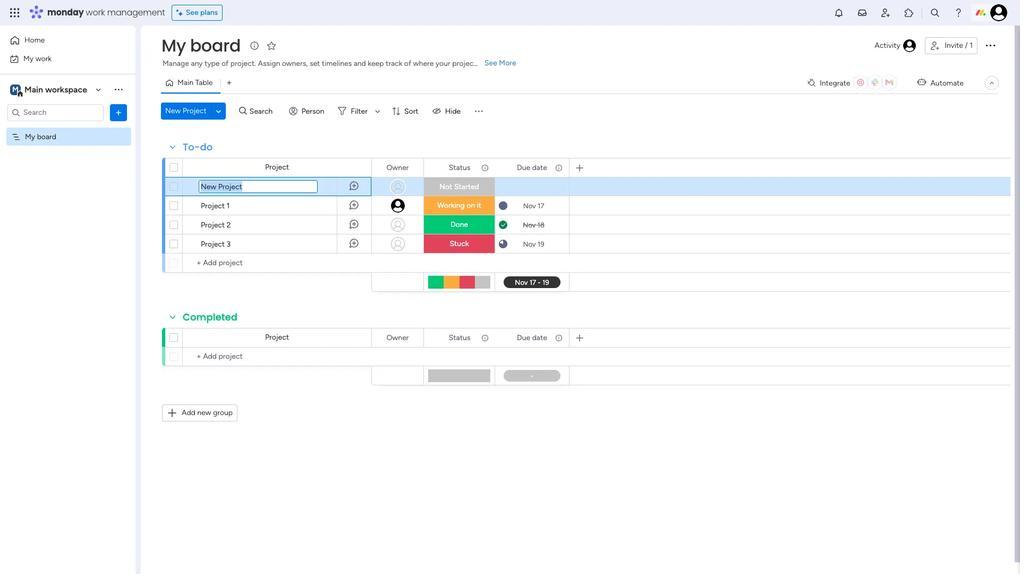 Task type: locate. For each thing, give the bounding box(es) containing it.
1 horizontal spatial work
[[86, 6, 105, 19]]

1 due date field from the top
[[515, 162, 550, 174]]

done
[[451, 220, 468, 229]]

main right workspace image
[[24, 84, 43, 94]]

nov left 17
[[524, 202, 536, 210]]

3
[[227, 240, 231, 249]]

nov for 2
[[523, 221, 536, 229]]

project
[[453, 59, 477, 68]]

nov for 1
[[524, 202, 536, 210]]

inbox image
[[858, 7, 868, 18]]

1 horizontal spatial main
[[178, 78, 194, 87]]

menu image
[[474, 106, 485, 116]]

where
[[413, 59, 434, 68]]

1 horizontal spatial board
[[190, 33, 241, 57]]

1 vertical spatial options image
[[113, 107, 124, 118]]

2 vertical spatial nov
[[523, 240, 536, 248]]

see left the plans on the top left of page
[[186, 8, 199, 17]]

2 owner from the top
[[387, 333, 409, 342]]

19
[[538, 240, 545, 248]]

work right monday
[[86, 6, 105, 19]]

status field for completed
[[446, 332, 473, 344]]

main workspace
[[24, 84, 87, 94]]

my board down the search in workspace 'field'
[[25, 132, 56, 141]]

my board
[[162, 33, 241, 57], [25, 132, 56, 141]]

v2 done deadline image
[[499, 220, 508, 230]]

of
[[222, 59, 229, 68], [405, 59, 412, 68]]

owners,
[[282, 59, 308, 68]]

invite / 1 button
[[926, 37, 978, 54]]

main left table
[[178, 78, 194, 87]]

board up type on the top of page
[[190, 33, 241, 57]]

2 nov from the top
[[523, 221, 536, 229]]

2
[[227, 221, 231, 230]]

filter button
[[334, 103, 384, 120]]

work inside button
[[35, 54, 52, 63]]

date
[[533, 163, 548, 172], [533, 333, 548, 342]]

0 vertical spatial nov
[[524, 202, 536, 210]]

Status field
[[446, 162, 473, 174], [446, 332, 473, 344]]

nov 19
[[523, 240, 545, 248]]

options image down workspace options image
[[113, 107, 124, 118]]

options image
[[985, 39, 997, 51], [113, 107, 124, 118]]

2 date from the top
[[533, 333, 548, 342]]

0 vertical spatial + add project text field
[[188, 257, 367, 270]]

1 vertical spatial owner field
[[384, 332, 412, 344]]

filter
[[351, 107, 368, 116]]

see more link
[[484, 58, 518, 69]]

due
[[517, 163, 531, 172], [517, 333, 531, 342]]

add view image
[[227, 79, 232, 87]]

1 vertical spatial status
[[449, 333, 471, 342]]

person button
[[285, 103, 331, 120]]

main for main workspace
[[24, 84, 43, 94]]

due date field up nov 17
[[515, 162, 550, 174]]

main inside button
[[178, 78, 194, 87]]

option
[[0, 127, 136, 129]]

work
[[86, 6, 105, 19], [35, 54, 52, 63]]

due right column information image
[[517, 333, 531, 342]]

1 vertical spatial my board
[[25, 132, 56, 141]]

options image right /
[[985, 39, 997, 51]]

+ Add project text field
[[188, 257, 367, 270], [188, 350, 367, 363]]

0 vertical spatial due
[[517, 163, 531, 172]]

1 vertical spatial owner
[[387, 333, 409, 342]]

column information image
[[481, 164, 490, 172], [555, 164, 564, 172], [555, 334, 564, 342]]

help image
[[954, 7, 965, 18]]

manage any type of project. assign owners, set timelines and keep track of where your project stands.
[[163, 59, 502, 68]]

status field left column information image
[[446, 332, 473, 344]]

1 vertical spatial due date field
[[515, 332, 550, 344]]

m
[[12, 85, 19, 94]]

1 vertical spatial due
[[517, 333, 531, 342]]

1 right /
[[970, 41, 974, 50]]

any
[[191, 59, 203, 68]]

0 vertical spatial due date field
[[515, 162, 550, 174]]

1 nov from the top
[[524, 202, 536, 210]]

0 vertical spatial status field
[[446, 162, 473, 174]]

timelines
[[322, 59, 352, 68]]

see plans
[[186, 8, 218, 17]]

1 horizontal spatial 1
[[970, 41, 974, 50]]

My board field
[[159, 33, 244, 57]]

1 horizontal spatial see
[[485, 58, 498, 68]]

board
[[190, 33, 241, 57], [37, 132, 56, 141]]

select product image
[[10, 7, 20, 18]]

apps image
[[904, 7, 915, 18]]

angle down image
[[216, 107, 221, 115]]

home button
[[6, 32, 114, 49]]

1 status field from the top
[[446, 162, 473, 174]]

workspace selection element
[[10, 83, 89, 97]]

1 vertical spatial due date
[[517, 333, 548, 342]]

2 + add project text field from the top
[[188, 350, 367, 363]]

workspace options image
[[113, 84, 124, 95]]

new project button
[[161, 103, 211, 120]]

0 horizontal spatial of
[[222, 59, 229, 68]]

main inside 'workspace selection' 'element'
[[24, 84, 43, 94]]

nov
[[524, 202, 536, 210], [523, 221, 536, 229], [523, 240, 536, 248]]

Search in workspace field
[[22, 106, 89, 119]]

0 vertical spatial due date
[[517, 163, 548, 172]]

my down the search in workspace 'field'
[[25, 132, 35, 141]]

status
[[449, 163, 471, 172], [449, 333, 471, 342]]

automate
[[931, 78, 965, 87]]

due date field right column information image
[[515, 332, 550, 344]]

1 vertical spatial + add project text field
[[188, 350, 367, 363]]

17
[[538, 202, 545, 210]]

0 vertical spatial date
[[533, 163, 548, 172]]

assign
[[258, 59, 280, 68]]

2 status field from the top
[[446, 332, 473, 344]]

due up nov 17
[[517, 163, 531, 172]]

my board up any
[[162, 33, 241, 57]]

my down home
[[23, 54, 34, 63]]

person
[[302, 107, 325, 116]]

type
[[205, 59, 220, 68]]

1 horizontal spatial of
[[405, 59, 412, 68]]

my board inside my board "list box"
[[25, 132, 56, 141]]

0 horizontal spatial work
[[35, 54, 52, 63]]

my
[[162, 33, 186, 57], [23, 54, 34, 63], [25, 132, 35, 141]]

due date up nov 17
[[517, 163, 548, 172]]

owner
[[387, 163, 409, 172], [387, 333, 409, 342]]

main table
[[178, 78, 213, 87]]

due date for second due date field from the bottom
[[517, 163, 548, 172]]

keep
[[368, 59, 384, 68]]

0 vertical spatial see
[[186, 8, 199, 17]]

date for second due date field from the bottom
[[533, 163, 548, 172]]

column information image
[[481, 334, 490, 342]]

group
[[213, 408, 233, 417]]

1 horizontal spatial my board
[[162, 33, 241, 57]]

board down the search in workspace 'field'
[[37, 132, 56, 141]]

work down home
[[35, 54, 52, 63]]

0 horizontal spatial main
[[24, 84, 43, 94]]

it
[[477, 201, 482, 210]]

your
[[436, 59, 451, 68]]

hide button
[[428, 103, 468, 120]]

0 horizontal spatial my board
[[25, 132, 56, 141]]

status field up 'not started'
[[446, 162, 473, 174]]

project 2
[[201, 221, 231, 230]]

0 horizontal spatial board
[[37, 132, 56, 141]]

due date right column information image
[[517, 333, 548, 342]]

1 due date from the top
[[517, 163, 548, 172]]

due date
[[517, 163, 548, 172], [517, 333, 548, 342]]

on
[[467, 201, 475, 210]]

0 vertical spatial work
[[86, 6, 105, 19]]

Due date field
[[515, 162, 550, 174], [515, 332, 550, 344]]

nov 17
[[524, 202, 545, 210]]

project 3
[[201, 240, 231, 249]]

None field
[[199, 181, 317, 192]]

Owner field
[[384, 162, 412, 174], [384, 332, 412, 344]]

set
[[310, 59, 320, 68]]

nov 18
[[523, 221, 545, 229]]

1 status from the top
[[449, 163, 471, 172]]

nov left 19 on the right of the page
[[523, 240, 536, 248]]

workspace
[[45, 84, 87, 94]]

table
[[195, 78, 213, 87]]

1 vertical spatial board
[[37, 132, 56, 141]]

0 vertical spatial board
[[190, 33, 241, 57]]

main
[[178, 78, 194, 87], [24, 84, 43, 94]]

1 date from the top
[[533, 163, 548, 172]]

Completed field
[[180, 311, 240, 324]]

project
[[183, 106, 207, 115], [265, 163, 289, 172], [201, 202, 225, 211], [201, 221, 225, 230], [201, 240, 225, 249], [265, 333, 289, 342]]

see
[[186, 8, 199, 17], [485, 58, 498, 68]]

0 vertical spatial status
[[449, 163, 471, 172]]

2 due date from the top
[[517, 333, 548, 342]]

v2 search image
[[239, 105, 247, 117]]

status up 'not started'
[[449, 163, 471, 172]]

invite / 1
[[945, 41, 974, 50]]

0 vertical spatial owner
[[387, 163, 409, 172]]

main for main table
[[178, 78, 194, 87]]

collapse board header image
[[988, 79, 997, 87]]

0 horizontal spatial 1
[[227, 202, 230, 211]]

0 horizontal spatial see
[[186, 8, 199, 17]]

1
[[970, 41, 974, 50], [227, 202, 230, 211]]

status left column information image
[[449, 333, 471, 342]]

see left more
[[485, 58, 498, 68]]

1 vertical spatial status field
[[446, 332, 473, 344]]

1 vertical spatial nov
[[523, 221, 536, 229]]

status field for to-do
[[446, 162, 473, 174]]

nov left '18'
[[523, 221, 536, 229]]

2 due from the top
[[517, 333, 531, 342]]

new
[[165, 106, 181, 115]]

1 up 2
[[227, 202, 230, 211]]

of right type on the top of page
[[222, 59, 229, 68]]

see inside "link"
[[485, 58, 498, 68]]

my inside my work button
[[23, 54, 34, 63]]

board inside "list box"
[[37, 132, 56, 141]]

1 vertical spatial date
[[533, 333, 548, 342]]

invite
[[945, 41, 964, 50]]

0 vertical spatial owner field
[[384, 162, 412, 174]]

1 horizontal spatial options image
[[985, 39, 997, 51]]

1 vertical spatial work
[[35, 54, 52, 63]]

0 vertical spatial 1
[[970, 41, 974, 50]]

1 vertical spatial see
[[485, 58, 498, 68]]

my work button
[[6, 50, 114, 67]]

main table button
[[161, 74, 221, 91]]

see inside button
[[186, 8, 199, 17]]

2 due date field from the top
[[515, 332, 550, 344]]

2 status from the top
[[449, 333, 471, 342]]

of right track
[[405, 59, 412, 68]]

and
[[354, 59, 366, 68]]



Task type: vqa. For each thing, say whether or not it's contained in the screenshot.
the "Collapse board header" 'image'
yes



Task type: describe. For each thing, give the bounding box(es) containing it.
/
[[966, 41, 969, 50]]

working on it
[[438, 201, 482, 210]]

sort button
[[388, 103, 425, 120]]

to-
[[183, 140, 200, 154]]

not
[[440, 182, 453, 191]]

add new group button
[[162, 405, 238, 422]]

integrate
[[820, 78, 851, 87]]

plans
[[200, 8, 218, 17]]

my work
[[23, 54, 52, 63]]

1 owner field from the top
[[384, 162, 412, 174]]

autopilot image
[[918, 76, 927, 89]]

home
[[24, 36, 45, 45]]

see for see plans
[[186, 8, 199, 17]]

add
[[182, 408, 196, 417]]

project 1
[[201, 202, 230, 211]]

invite members image
[[881, 7, 892, 18]]

column information image for second due date field from the bottom
[[555, 164, 564, 172]]

column information image for second due date field from the top
[[555, 334, 564, 342]]

dapulse integrations image
[[808, 79, 816, 87]]

1 of from the left
[[222, 59, 229, 68]]

stands.
[[479, 59, 502, 68]]

status for to-do
[[449, 163, 471, 172]]

new
[[197, 408, 211, 417]]

my up the manage
[[162, 33, 186, 57]]

0 vertical spatial options image
[[985, 39, 997, 51]]

date for second due date field from the top
[[533, 333, 548, 342]]

arrow down image
[[372, 105, 384, 118]]

1 owner from the top
[[387, 163, 409, 172]]

3 nov from the top
[[523, 240, 536, 248]]

work for my
[[35, 54, 52, 63]]

1 + add project text field from the top
[[188, 257, 367, 270]]

notifications image
[[834, 7, 845, 18]]

0 vertical spatial my board
[[162, 33, 241, 57]]

0 horizontal spatial options image
[[113, 107, 124, 118]]

workspace image
[[10, 84, 21, 95]]

activity
[[875, 41, 901, 50]]

new project
[[165, 106, 207, 115]]

project.
[[231, 59, 256, 68]]

add new group
[[182, 408, 233, 417]]

sort
[[405, 107, 419, 116]]

more
[[499, 58, 517, 68]]

work for monday
[[86, 6, 105, 19]]

show board description image
[[248, 40, 261, 51]]

1 inside the invite / 1 button
[[970, 41, 974, 50]]

do
[[200, 140, 213, 154]]

jacob simon image
[[991, 4, 1008, 21]]

not started
[[440, 182, 479, 191]]

completed
[[183, 311, 238, 324]]

1 due from the top
[[517, 163, 531, 172]]

see plans button
[[172, 5, 223, 21]]

my inside my board "list box"
[[25, 132, 35, 141]]

add to favorites image
[[266, 40, 277, 51]]

project inside button
[[183, 106, 207, 115]]

track
[[386, 59, 403, 68]]

activity button
[[871, 37, 921, 54]]

my board list box
[[0, 125, 136, 289]]

working
[[438, 201, 465, 210]]

started
[[455, 182, 479, 191]]

see for see more
[[485, 58, 498, 68]]

Search field
[[247, 104, 279, 119]]

2 owner field from the top
[[384, 332, 412, 344]]

1 vertical spatial 1
[[227, 202, 230, 211]]

To-do field
[[180, 140, 216, 154]]

monday work management
[[47, 6, 165, 19]]

hide
[[445, 107, 461, 116]]

to-do
[[183, 140, 213, 154]]

18
[[538, 221, 545, 229]]

management
[[107, 6, 165, 19]]

stuck
[[450, 239, 469, 248]]

search everything image
[[931, 7, 941, 18]]

due date for second due date field from the top
[[517, 333, 548, 342]]

2 of from the left
[[405, 59, 412, 68]]

monday
[[47, 6, 84, 19]]

status for completed
[[449, 333, 471, 342]]

manage
[[163, 59, 189, 68]]

see more
[[485, 58, 517, 68]]



